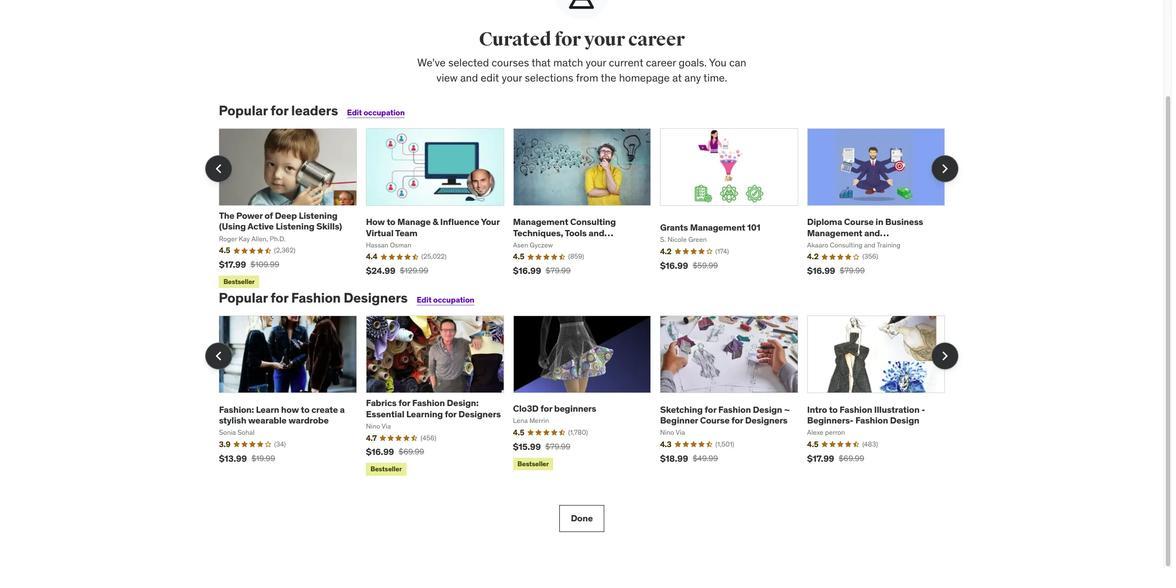 Task type: vqa. For each thing, say whether or not it's contained in the screenshot.
LEARN
yes



Task type: locate. For each thing, give the bounding box(es) containing it.
1 horizontal spatial edit
[[417, 295, 432, 305]]

your up from
[[586, 56, 607, 69]]

illustration
[[875, 404, 920, 415]]

fashion for design:
[[412, 397, 445, 409]]

we've
[[418, 56, 446, 69]]

edit occupation
[[347, 108, 405, 118], [417, 295, 475, 305]]

done link
[[560, 505, 605, 532]]

course right the beginner
[[700, 414, 730, 426]]

management left 'in'
[[808, 227, 863, 238]]

curated
[[479, 28, 552, 51]]

listening right the deep
[[299, 210, 338, 221]]

to right the intro
[[830, 404, 838, 415]]

your
[[585, 28, 625, 51], [586, 56, 607, 69], [502, 71, 523, 84]]

1 vertical spatial occupation
[[433, 295, 475, 305]]

1 horizontal spatial occupation
[[433, 295, 475, 305]]

career up 'current'
[[629, 28, 685, 51]]

sketching
[[661, 404, 703, 415]]

course
[[845, 216, 874, 227], [700, 414, 730, 426]]

design inside the intro to fashion illustration - beginners- fashion design
[[891, 414, 920, 426]]

clo3d for beginners link
[[513, 403, 597, 414]]

and inside diploma course in business management and entrepreneurship
[[865, 227, 881, 238]]

occupation
[[364, 108, 405, 118], [433, 295, 475, 305]]

to for intro
[[830, 404, 838, 415]]

0 horizontal spatial and
[[461, 71, 478, 84]]

your up 'current'
[[585, 28, 625, 51]]

designers
[[344, 289, 408, 307], [459, 408, 501, 419], [746, 414, 788, 426]]

the
[[601, 71, 617, 84]]

management up frameworks
[[513, 216, 569, 227]]

0 vertical spatial career
[[629, 28, 685, 51]]

carousel element for popular for fashion designers
[[205, 316, 959, 478]]

leaders
[[291, 102, 338, 119]]

business
[[886, 216, 924, 227]]

edit
[[347, 108, 362, 118], [417, 295, 432, 305]]

popular for popular for leaders
[[219, 102, 268, 119]]

0 horizontal spatial occupation
[[364, 108, 405, 118]]

deep
[[275, 210, 297, 221]]

edit occupation for popular for fashion designers
[[417, 295, 475, 305]]

to right how on the left top of page
[[387, 216, 396, 227]]

management inside diploma course in business management and entrepreneurship
[[808, 227, 863, 238]]

sketching for fashion design ~ beginner course for designers link
[[661, 404, 790, 426]]

edit for popular for leaders
[[347, 108, 362, 118]]

0 vertical spatial carousel element
[[205, 128, 959, 291]]

to inside the how to manage & influence your virtual team
[[387, 216, 396, 227]]

design
[[753, 404, 783, 415], [891, 414, 920, 426]]

fashion: learn how to create a stylish wearable wardrobe
[[219, 404, 345, 426]]

management consulting techniques, tools and frameworks link
[[513, 216, 616, 249]]

course left 'in'
[[845, 216, 874, 227]]

0 vertical spatial course
[[845, 216, 874, 227]]

in
[[876, 216, 884, 227]]

1 horizontal spatial designers
[[459, 408, 501, 419]]

beginner
[[661, 414, 699, 426]]

intro to fashion illustration - beginners- fashion design
[[808, 404, 926, 426]]

1 vertical spatial popular
[[219, 289, 268, 307]]

influence
[[440, 216, 480, 227]]

2 horizontal spatial to
[[830, 404, 838, 415]]

2 horizontal spatial and
[[865, 227, 881, 238]]

the power of deep listening (using active listening skills)
[[219, 210, 342, 232]]

0 horizontal spatial management
[[513, 216, 569, 227]]

0 horizontal spatial design
[[753, 404, 783, 415]]

popular for popular for fashion designers
[[219, 289, 268, 307]]

at
[[673, 71, 682, 84]]

wearable
[[248, 414, 287, 426]]

0 vertical spatial edit occupation
[[347, 108, 405, 118]]

and down selected
[[461, 71, 478, 84]]

1 vertical spatial edit occupation button
[[417, 295, 475, 305]]

career
[[629, 28, 685, 51], [646, 56, 677, 69]]

1 vertical spatial course
[[700, 414, 730, 426]]

listening right of
[[276, 221, 315, 232]]

1 vertical spatial edit occupation
[[417, 295, 475, 305]]

2 horizontal spatial designers
[[746, 414, 788, 426]]

career up at
[[646, 56, 677, 69]]

techniques,
[[513, 227, 564, 238]]

how
[[366, 216, 385, 227]]

management consulting techniques, tools and frameworks
[[513, 216, 616, 249]]

1 popular from the top
[[219, 102, 268, 119]]

2 popular from the top
[[219, 289, 268, 307]]

fashion inside fabrics for fashion design: essential learning for designers
[[412, 397, 445, 409]]

edit occupation button for popular for leaders
[[347, 108, 405, 118]]

consulting
[[571, 216, 616, 227]]

create
[[312, 404, 338, 415]]

1 horizontal spatial design
[[891, 414, 920, 426]]

management
[[513, 216, 569, 227], [690, 222, 746, 233], [808, 227, 863, 238]]

and left business
[[865, 227, 881, 238]]

0 vertical spatial popular
[[219, 102, 268, 119]]

2 horizontal spatial management
[[808, 227, 863, 238]]

1 horizontal spatial edit occupation
[[417, 295, 475, 305]]

1 horizontal spatial course
[[845, 216, 874, 227]]

0 horizontal spatial edit
[[347, 108, 362, 118]]

carousel element containing fabrics for fashion design: essential learning for designers
[[205, 316, 959, 478]]

1 vertical spatial edit
[[417, 295, 432, 305]]

popular for fashion designers
[[219, 289, 408, 307]]

-
[[922, 404, 926, 415]]

1 horizontal spatial edit occupation button
[[417, 295, 475, 305]]

fashion
[[291, 289, 341, 307], [412, 397, 445, 409], [719, 404, 752, 415], [840, 404, 873, 415], [856, 414, 889, 426]]

1 vertical spatial carousel element
[[205, 316, 959, 478]]

0 vertical spatial edit
[[347, 108, 362, 118]]

fabrics
[[366, 397, 397, 409]]

intro
[[808, 404, 828, 415]]

0 horizontal spatial edit occupation button
[[347, 108, 405, 118]]

0 vertical spatial edit occupation button
[[347, 108, 405, 118]]

to inside the intro to fashion illustration - beginners- fashion design
[[830, 404, 838, 415]]

diploma
[[808, 216, 843, 227]]

and inside the curated for your career we've selected courses that match your current career goals. you can view and edit your selections from the homepage at any time.
[[461, 71, 478, 84]]

0 vertical spatial occupation
[[364, 108, 405, 118]]

management left 101
[[690, 222, 746, 233]]

the power of deep listening (using active listening skills) link
[[219, 210, 342, 232]]

and right tools
[[589, 227, 605, 238]]

your down 'courses'
[[502, 71, 523, 84]]

design left ~
[[753, 404, 783, 415]]

edit occupation button
[[347, 108, 405, 118], [417, 295, 475, 305]]

to right "how"
[[301, 404, 310, 415]]

design left "-"
[[891, 414, 920, 426]]

carousel element for popular for leaders
[[205, 128, 959, 291]]

learn
[[256, 404, 279, 415]]

0 horizontal spatial edit occupation
[[347, 108, 405, 118]]

carousel element
[[205, 128, 959, 291], [205, 316, 959, 478]]

any
[[685, 71, 702, 84]]

edit for popular for fashion designers
[[417, 295, 432, 305]]

popular
[[219, 102, 268, 119], [219, 289, 268, 307]]

edit
[[481, 71, 499, 84]]

1 horizontal spatial to
[[387, 216, 396, 227]]

for
[[555, 28, 581, 51], [271, 102, 289, 119], [271, 289, 289, 307], [399, 397, 411, 409], [541, 403, 553, 414], [705, 404, 717, 415], [445, 408, 457, 419], [732, 414, 744, 426]]

curated for your career we've selected courses that match your current career goals. you can view and edit your selections from the homepage at any time.
[[418, 28, 747, 84]]

that
[[532, 56, 551, 69]]

stylish
[[219, 414, 246, 426]]

to
[[387, 216, 396, 227], [301, 404, 310, 415], [830, 404, 838, 415]]

for inside the curated for your career we've selected courses that match your current career goals. you can view and edit your selections from the homepage at any time.
[[555, 28, 581, 51]]

0 horizontal spatial course
[[700, 414, 730, 426]]

diploma course in business management and entrepreneurship link
[[808, 216, 924, 249]]

0 horizontal spatial to
[[301, 404, 310, 415]]

your
[[481, 216, 500, 227]]

skills)
[[317, 221, 342, 232]]

1 horizontal spatial and
[[589, 227, 605, 238]]

designers inside fabrics for fashion design: essential learning for designers
[[459, 408, 501, 419]]

1 vertical spatial career
[[646, 56, 677, 69]]

fashion inside sketching for fashion design ~ beginner course for designers
[[719, 404, 752, 415]]

management inside the management consulting techniques, tools and frameworks
[[513, 216, 569, 227]]

for for popular for fashion designers
[[271, 289, 289, 307]]

2 carousel element from the top
[[205, 316, 959, 478]]

carousel element containing the power of deep listening (using active listening skills)
[[205, 128, 959, 291]]

occupation for popular for leaders
[[364, 108, 405, 118]]

popular for leaders
[[219, 102, 338, 119]]

active
[[248, 221, 274, 232]]

1 carousel element from the top
[[205, 128, 959, 291]]



Task type: describe. For each thing, give the bounding box(es) containing it.
goals.
[[679, 56, 707, 69]]

from
[[576, 71, 599, 84]]

beginners-
[[808, 414, 854, 426]]

how to manage & influence your virtual team link
[[366, 216, 500, 238]]

101
[[748, 222, 761, 233]]

tools
[[565, 227, 587, 238]]

virtual
[[366, 227, 394, 238]]

fashion: learn how to create a stylish wearable wardrobe link
[[219, 404, 345, 426]]

0 horizontal spatial designers
[[344, 289, 408, 307]]

0 vertical spatial your
[[585, 28, 625, 51]]

can
[[730, 56, 747, 69]]

courses
[[492, 56, 529, 69]]

previous image
[[210, 347, 228, 365]]

for for sketching for fashion design ~ beginner course for designers
[[705, 404, 717, 415]]

and inside the management consulting techniques, tools and frameworks
[[589, 227, 605, 238]]

how
[[281, 404, 299, 415]]

wardrobe
[[289, 414, 329, 426]]

course inside diploma course in business management and entrepreneurship
[[845, 216, 874, 227]]

you
[[709, 56, 727, 69]]

clo3d for beginners
[[513, 403, 597, 414]]

previous image
[[210, 160, 228, 178]]

homepage
[[619, 71, 670, 84]]

edit occupation button for popular for fashion designers
[[417, 295, 475, 305]]

to for how
[[387, 216, 396, 227]]

grants management 101
[[661, 222, 761, 233]]

fashion for illustration
[[840, 404, 873, 415]]

edit occupation for popular for leaders
[[347, 108, 405, 118]]

entrepreneurship
[[808, 238, 881, 249]]

fabrics for fashion design: essential learning for designers link
[[366, 397, 501, 419]]

how to manage & influence your virtual team
[[366, 216, 500, 238]]

fashion for design
[[719, 404, 752, 415]]

sketching for fashion design ~ beginner course for designers
[[661, 404, 790, 426]]

manage
[[398, 216, 431, 227]]

time.
[[704, 71, 728, 84]]

view
[[437, 71, 458, 84]]

next image
[[937, 347, 955, 365]]

a
[[340, 404, 345, 415]]

design:
[[447, 397, 479, 409]]

grants
[[661, 222, 689, 233]]

fabrics for fashion design: essential learning for designers
[[366, 397, 501, 419]]

power
[[236, 210, 263, 221]]

for for clo3d for beginners
[[541, 403, 553, 414]]

&
[[433, 216, 439, 227]]

clo3d
[[513, 403, 539, 414]]

intro to fashion illustration - beginners- fashion design link
[[808, 404, 926, 426]]

diploma course in business management and entrepreneurship
[[808, 216, 924, 249]]

1 horizontal spatial management
[[690, 222, 746, 233]]

designers inside sketching for fashion design ~ beginner course for designers
[[746, 414, 788, 426]]

fashion for designers
[[291, 289, 341, 307]]

(using
[[219, 221, 246, 232]]

for for fabrics for fashion design: essential learning for designers
[[399, 397, 411, 409]]

selected
[[449, 56, 489, 69]]

beginners
[[555, 403, 597, 414]]

~
[[785, 404, 790, 415]]

match
[[554, 56, 584, 69]]

selections
[[525, 71, 574, 84]]

the
[[219, 210, 234, 221]]

course inside sketching for fashion design ~ beginner course for designers
[[700, 414, 730, 426]]

1 vertical spatial your
[[586, 56, 607, 69]]

essential
[[366, 408, 405, 419]]

for for curated for your career we've selected courses that match your current career goals. you can view and edit your selections from the homepage at any time.
[[555, 28, 581, 51]]

design inside sketching for fashion design ~ beginner course for designers
[[753, 404, 783, 415]]

for for popular for leaders
[[271, 102, 289, 119]]

grants management 101 link
[[661, 222, 761, 233]]

next image
[[937, 160, 955, 178]]

team
[[395, 227, 418, 238]]

learning
[[407, 408, 443, 419]]

frameworks
[[513, 238, 565, 249]]

to inside fashion: learn how to create a stylish wearable wardrobe
[[301, 404, 310, 415]]

2 vertical spatial your
[[502, 71, 523, 84]]

of
[[265, 210, 273, 221]]

occupation for popular for fashion designers
[[433, 295, 475, 305]]

fashion:
[[219, 404, 254, 415]]

current
[[609, 56, 644, 69]]

done
[[571, 513, 593, 524]]



